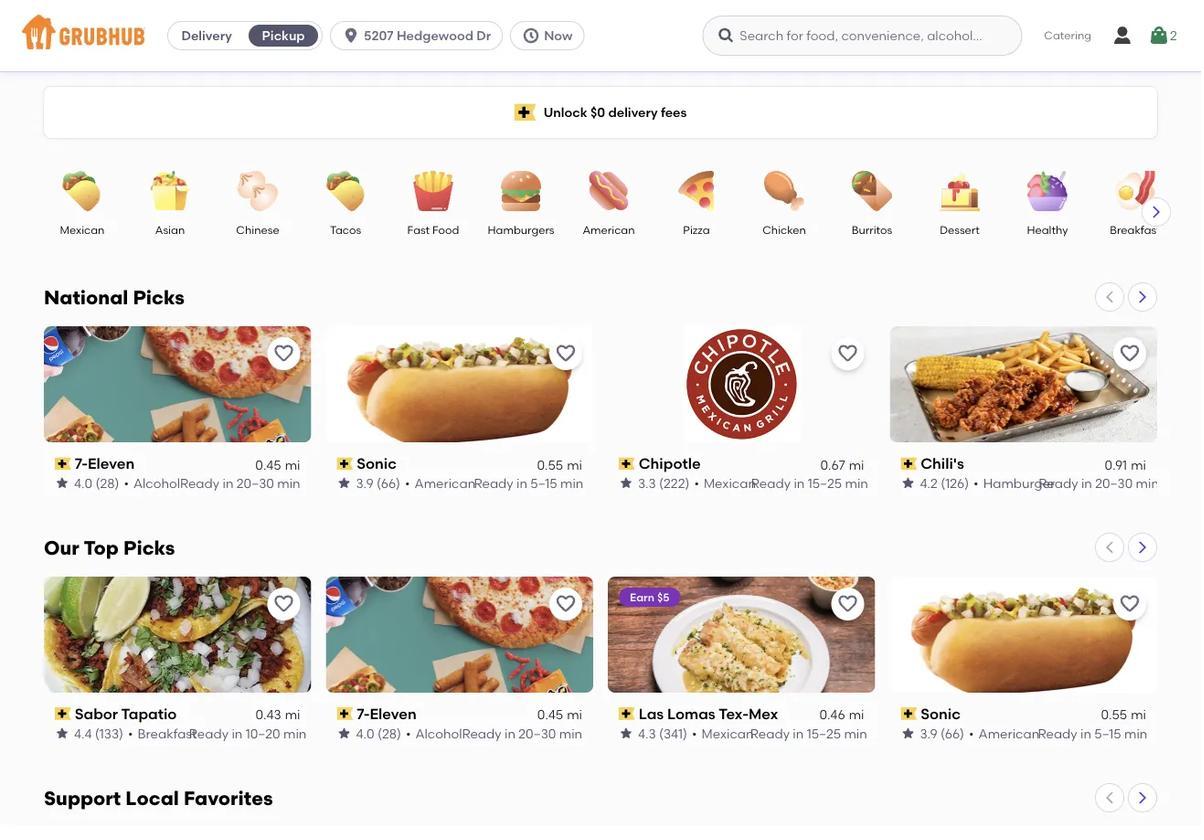Task type: describe. For each thing, give the bounding box(es) containing it.
4.0 (28) for right 7-eleven logo
[[356, 726, 401, 741]]

save this restaurant image for right 7-eleven logo
[[555, 593, 577, 615]]

delivery button
[[168, 21, 245, 50]]

tacos image
[[314, 171, 378, 211]]

save this restaurant image for 'sabor tapatio logo'
[[273, 593, 295, 615]]

0.43 mi
[[256, 707, 300, 723]]

in for the left 7-eleven logo
[[223, 475, 233, 491]]

1 vertical spatial sonic logo image
[[890, 577, 1157, 693]]

healthy
[[1027, 223, 1068, 236]]

local
[[126, 787, 179, 810]]

4.0 for right 7-eleven logo
[[356, 726, 374, 741]]

(28) for the left 7-eleven logo
[[96, 475, 119, 491]]

main navigation navigation
[[0, 0, 1201, 71]]

0 horizontal spatial 7-eleven logo image
[[44, 326, 311, 442]]

min for right 7-eleven logo
[[559, 726, 582, 741]]

1 horizontal spatial svg image
[[717, 27, 735, 45]]

sabor tapatio
[[75, 705, 177, 723]]

0 horizontal spatial american
[[415, 475, 475, 491]]

0 horizontal spatial ready in 5–15 min
[[474, 475, 584, 491]]

subscription pass image for las lomas tex-mex
[[619, 708, 635, 720]]

(133)
[[95, 726, 123, 741]]

ready in 20–30 min for national picks subscription pass image
[[1039, 475, 1159, 491]]

0 horizontal spatial • american
[[405, 475, 475, 491]]

4.0 (28) for the left 7-eleven logo
[[74, 475, 119, 491]]

subscription pass image for sabor tapatio
[[55, 708, 71, 720]]

min for chili's logo
[[1136, 475, 1159, 491]]

our top picks
[[44, 536, 175, 560]]

save this restaurant image for chipotle
[[837, 343, 859, 365]]

in for las lomas tex-mex logo
[[793, 726, 804, 741]]

earn
[[630, 590, 655, 604]]

tex-
[[719, 705, 749, 723]]

fast
[[407, 223, 430, 236]]

svg image for 2
[[1148, 25, 1170, 47]]

chipotle logo image
[[683, 326, 800, 442]]

hamburgers
[[488, 223, 554, 236]]

sabor tapatio logo image
[[44, 577, 311, 693]]

• for las lomas tex-mex logo
[[692, 726, 697, 741]]

hedgewood
[[397, 28, 473, 43]]

catering button
[[1031, 15, 1104, 56]]

caret right icon image for national picks
[[1135, 290, 1150, 304]]

0 horizontal spatial 0.45
[[255, 457, 281, 472]]

mi for chipotle logo
[[849, 457, 864, 472]]

caret right icon image for support local favorites
[[1135, 790, 1150, 805]]

0 horizontal spatial 3.9
[[356, 475, 373, 491]]

0.46 mi
[[819, 707, 864, 723]]

in for right 7-eleven logo
[[505, 726, 515, 741]]

subscription pass image for national picks
[[901, 457, 917, 470]]

0 vertical spatial breakfast
[[1110, 223, 1161, 236]]

15–25 for our top picks
[[807, 726, 841, 741]]

asian
[[155, 223, 185, 236]]

0 horizontal spatial sonic logo image
[[326, 326, 593, 442]]

mi for right 7-eleven logo
[[567, 707, 582, 723]]

10–20
[[246, 726, 280, 741]]

sonic for bottom "sonic logo"
[[921, 705, 961, 723]]

1 vertical spatial • alcohol
[[406, 726, 462, 741]]

2
[[1170, 28, 1177, 43]]

• for the left 7-eleven logo
[[124, 475, 129, 491]]

delivery
[[608, 105, 658, 120]]

subscription pass image for chipotle
[[619, 457, 635, 470]]

0.91
[[1105, 457, 1127, 472]]

lomas
[[667, 705, 715, 723]]

svg image inside 5207 hedgewood dr button
[[342, 27, 360, 45]]

in for 'sabor tapatio logo'
[[232, 726, 243, 741]]

alcohol for the left 7-eleven logo
[[133, 475, 180, 491]]

1 vertical spatial • american
[[969, 726, 1039, 741]]

fees
[[661, 105, 687, 120]]

ready in 15–25 min for national picks
[[751, 475, 868, 491]]

breakfast image
[[1103, 171, 1167, 211]]

0.46
[[819, 707, 845, 723]]

now button
[[510, 21, 592, 50]]

unlock
[[544, 105, 587, 120]]

ready in 15–25 min for our top picks
[[750, 726, 867, 741]]

chili's logo image
[[890, 326, 1157, 442]]

1 horizontal spatial 7-eleven
[[357, 705, 417, 723]]

ready in 10–20 min
[[189, 726, 307, 741]]

delivery
[[181, 28, 232, 43]]

healthy image
[[1016, 171, 1080, 211]]

0 vertical spatial 7-eleven
[[75, 455, 135, 473]]

mexican image
[[50, 171, 114, 211]]

4.3
[[638, 726, 656, 741]]

1 horizontal spatial (66)
[[941, 726, 964, 741]]

0 horizontal spatial ready in 20–30 min
[[180, 475, 300, 491]]

now
[[544, 28, 573, 43]]

eleven for right 7-eleven logo
[[370, 705, 417, 723]]

pizza
[[683, 223, 710, 236]]

1 vertical spatial picks
[[123, 536, 175, 560]]

4.2
[[920, 475, 938, 491]]

mi for the left 7-eleven logo
[[285, 457, 300, 472]]

0 vertical spatial mexican
[[60, 223, 105, 236]]

7- for the left 7-eleven logo
[[75, 455, 88, 473]]

top
[[84, 536, 119, 560]]

caret left icon image for favorites
[[1102, 790, 1117, 805]]

0.43
[[256, 707, 281, 723]]

hamburgers image
[[489, 171, 553, 211]]

20–30 for the left 7-eleven logo
[[237, 475, 274, 491]]

american image
[[577, 171, 641, 211]]

1 vertical spatial breakfast
[[138, 726, 197, 741]]

chinese image
[[226, 171, 290, 211]]

1 vertical spatial 5–15
[[1094, 726, 1121, 741]]

• mexican for our top picks
[[692, 726, 754, 741]]

3.3 (222)
[[638, 475, 690, 491]]

$5
[[657, 590, 669, 604]]

caret right icon image for our top picks
[[1135, 540, 1150, 555]]

asian image
[[138, 171, 202, 211]]

tacos
[[330, 223, 361, 236]]

save this restaurant image for chili's logo
[[1119, 343, 1141, 365]]

5207
[[364, 28, 394, 43]]

3.3
[[638, 475, 656, 491]]

pickup
[[262, 28, 305, 43]]

chinese
[[236, 223, 279, 236]]

0.67
[[820, 457, 845, 472]]

catering
[[1044, 29, 1091, 42]]

1 caret left icon image from the top
[[1102, 290, 1117, 304]]

fast food
[[407, 223, 459, 236]]

0 vertical spatial 3.9 (66)
[[356, 475, 400, 491]]

subscription pass image for sonic
[[337, 457, 353, 470]]

hamburger
[[983, 475, 1055, 491]]

min for 'sabor tapatio logo'
[[283, 726, 307, 741]]

4.3 (341)
[[638, 726, 687, 741]]



Task type: vqa. For each thing, say whether or not it's contained in the screenshot.


Task type: locate. For each thing, give the bounding box(es) containing it.
1 vertical spatial 7-eleven
[[357, 705, 417, 723]]

0.55 mi for leftmost "sonic logo"
[[537, 457, 582, 472]]

1 vertical spatial (28)
[[378, 726, 401, 741]]

1 vertical spatial mexican
[[704, 475, 756, 491]]

to
[[1144, 563, 1157, 579]]

0 horizontal spatial 3.9 (66)
[[356, 475, 400, 491]]

national
[[44, 286, 128, 309]]

breakfast down the tapatio
[[138, 726, 197, 741]]

0 vertical spatial 5–15
[[530, 475, 557, 491]]

2 vertical spatial mexican
[[702, 726, 754, 741]]

1 horizontal spatial eleven
[[370, 705, 417, 723]]

• for right 7-eleven logo
[[406, 726, 411, 741]]

20–30 for right 7-eleven logo
[[519, 726, 556, 741]]

0 horizontal spatial (66)
[[377, 475, 400, 491]]

1 vertical spatial alcohol
[[415, 726, 462, 741]]

dessert image
[[928, 171, 992, 211]]

• for chipotle logo
[[694, 475, 699, 491]]

1 horizontal spatial • alcohol
[[406, 726, 462, 741]]

1 horizontal spatial • american
[[969, 726, 1039, 741]]

7- for right 7-eleven logo
[[357, 705, 370, 723]]

• alcohol
[[124, 475, 180, 491], [406, 726, 462, 741]]

svg image
[[1112, 25, 1133, 47], [342, 27, 360, 45]]

0.55 mi
[[537, 457, 582, 472], [1101, 707, 1146, 723]]

0 horizontal spatial (28)
[[96, 475, 119, 491]]

0 horizontal spatial • alcohol
[[124, 475, 180, 491]]

1 horizontal spatial 3.9
[[920, 726, 937, 741]]

0 horizontal spatial sonic
[[357, 455, 397, 473]]

caret right icon image
[[1149, 205, 1164, 219], [1135, 290, 1150, 304], [1135, 540, 1150, 555], [1135, 790, 1150, 805]]

1 vertical spatial ready in 5–15 min
[[1038, 726, 1148, 741]]

breakfast
[[1110, 223, 1161, 236], [138, 726, 197, 741]]

0 vertical spatial 7-
[[75, 455, 88, 473]]

0 horizontal spatial 20–30
[[237, 475, 274, 491]]

sonic logo image
[[326, 326, 593, 442], [890, 577, 1157, 693]]

ready in 20–30 min
[[180, 475, 300, 491], [1039, 475, 1159, 491], [462, 726, 582, 741]]

in for chipotle logo
[[794, 475, 805, 491]]

0.45
[[255, 457, 281, 472], [537, 707, 563, 723]]

• mexican for national picks
[[694, 475, 756, 491]]

unlock $0 delivery fees
[[544, 105, 687, 120]]

subscription pass image
[[55, 457, 71, 470], [337, 457, 353, 470], [619, 457, 635, 470], [55, 708, 71, 720], [619, 708, 635, 720]]

svg image left 5207
[[342, 27, 360, 45]]

sonic for leftmost "sonic logo"
[[357, 455, 397, 473]]

1 horizontal spatial ready in 5–15 min
[[1038, 726, 1148, 741]]

2 button
[[1148, 19, 1177, 52]]

0 vertical spatial ready in 15–25 min
[[751, 475, 868, 491]]

1 vertical spatial 7-eleven logo image
[[326, 577, 593, 693]]

subscription pass image for our top picks
[[901, 708, 917, 720]]

national picks
[[44, 286, 185, 309]]

las lomas tex-mex
[[639, 705, 778, 723]]

min for the left 7-eleven logo
[[277, 475, 300, 491]]

• hamburger
[[974, 475, 1055, 491]]

ready in 5–15 min
[[474, 475, 584, 491], [1038, 726, 1148, 741]]

mi for 'sabor tapatio logo'
[[285, 707, 300, 723]]

0 horizontal spatial 4.0
[[74, 475, 92, 491]]

3.9 (66)
[[356, 475, 400, 491], [920, 726, 964, 741]]

0 vertical spatial • alcohol
[[124, 475, 180, 491]]

1 vertical spatial 7-
[[357, 705, 370, 723]]

dr
[[477, 28, 491, 43]]

(341)
[[659, 726, 687, 741]]

0.55 mi for bottom "sonic logo"
[[1101, 707, 1146, 723]]

grubhub plus flag logo image
[[514, 104, 536, 121]]

mexican for national picks
[[704, 475, 756, 491]]

0 vertical spatial 0.55
[[537, 457, 563, 472]]

• breakfast
[[128, 726, 197, 741]]

support local favorites
[[44, 787, 273, 810]]

mexican for our top picks
[[702, 726, 754, 741]]

1 vertical spatial sonic
[[921, 705, 961, 723]]

1 horizontal spatial 20–30
[[519, 726, 556, 741]]

0 vertical spatial caret left icon image
[[1102, 290, 1117, 304]]

0 vertical spatial (66)
[[377, 475, 400, 491]]

checko
[[1160, 563, 1201, 579]]

eleven for the left 7-eleven logo
[[88, 455, 135, 473]]

in for chili's logo
[[1081, 475, 1092, 491]]

chicken image
[[752, 171, 816, 211]]

4.4
[[74, 726, 92, 741]]

4.0 (28)
[[74, 475, 119, 491], [356, 726, 401, 741]]

favorites
[[184, 787, 273, 810]]

min
[[277, 475, 300, 491], [560, 475, 584, 491], [845, 475, 868, 491], [1136, 475, 1159, 491], [283, 726, 307, 741], [559, 726, 582, 741], [844, 726, 867, 741], [1124, 726, 1148, 741]]

0 horizontal spatial 7-eleven
[[75, 455, 135, 473]]

caret left icon image
[[1102, 290, 1117, 304], [1102, 540, 1117, 555], [1102, 790, 1117, 805]]

1 horizontal spatial 4.0 (28)
[[356, 726, 401, 741]]

1 horizontal spatial 7-
[[357, 705, 370, 723]]

Search for food, convenience, alcohol... search field
[[702, 16, 1022, 56]]

save this restaurant image
[[837, 343, 859, 365], [837, 593, 859, 615], [1119, 593, 1141, 615]]

fast food image
[[401, 171, 465, 211]]

chipotle
[[639, 455, 701, 473]]

1 horizontal spatial 5–15
[[1094, 726, 1121, 741]]

4.0
[[74, 475, 92, 491], [356, 726, 374, 741]]

0.55
[[537, 457, 563, 472], [1101, 707, 1127, 723]]

chili's
[[921, 455, 964, 473]]

0 vertical spatial ready in 5–15 min
[[474, 475, 584, 491]]

0 vertical spatial picks
[[133, 286, 185, 309]]

american
[[583, 223, 635, 236], [415, 475, 475, 491], [979, 726, 1039, 741]]

svg image
[[1148, 25, 1170, 47], [522, 27, 540, 45], [717, 27, 735, 45]]

mexican down tex-
[[702, 726, 754, 741]]

subscription pass image for 7-eleven
[[55, 457, 71, 470]]

1 horizontal spatial 0.45
[[537, 707, 563, 723]]

1 horizontal spatial american
[[583, 223, 635, 236]]

0 horizontal spatial 5–15
[[530, 475, 557, 491]]

dessert
[[940, 223, 980, 236]]

2 caret left icon image from the top
[[1102, 540, 1117, 555]]

our
[[44, 536, 79, 560]]

mi for chili's logo
[[1131, 457, 1146, 472]]

mexican right (222)
[[704, 475, 756, 491]]

0 horizontal spatial 0.55
[[537, 457, 563, 472]]

1 vertical spatial caret left icon image
[[1102, 540, 1117, 555]]

1 horizontal spatial breakfast
[[1110, 223, 1161, 236]]

1 horizontal spatial svg image
[[1112, 25, 1133, 47]]

sonic
[[357, 455, 397, 473], [921, 705, 961, 723]]

save this restaurant image
[[273, 343, 295, 365], [555, 343, 577, 365], [1119, 343, 1141, 365], [273, 593, 295, 615], [555, 593, 577, 615]]

proceed to checko
[[1088, 563, 1201, 579]]

0 vertical spatial 0.45 mi
[[255, 457, 300, 472]]

pickup button
[[245, 21, 322, 50]]

pizza image
[[665, 171, 729, 211]]

ready in 15–25 min
[[751, 475, 868, 491], [750, 726, 867, 741]]

(66)
[[377, 475, 400, 491], [941, 726, 964, 741]]

1 vertical spatial 0.45 mi
[[537, 707, 582, 723]]

las lomas tex-mex logo image
[[608, 577, 875, 693]]

1 vertical spatial american
[[415, 475, 475, 491]]

save this restaurant button
[[267, 337, 300, 370], [549, 337, 582, 370], [831, 337, 864, 370], [1113, 337, 1146, 370], [267, 588, 300, 621], [549, 588, 582, 621], [831, 588, 864, 621], [1113, 588, 1146, 621]]

ready in 20–30 min for subscription pass image right of 0.43 mi
[[462, 726, 582, 741]]

1 vertical spatial 0.55 mi
[[1101, 707, 1146, 723]]

0 vertical spatial american
[[583, 223, 635, 236]]

7- right 0.43 mi
[[357, 705, 370, 723]]

caret left icon image for picks
[[1102, 540, 1117, 555]]

0 vertical spatial • american
[[405, 475, 475, 491]]

0 horizontal spatial 4.0 (28)
[[74, 475, 119, 491]]

min for chipotle logo
[[845, 475, 868, 491]]

ready in 15–25 min down 0.46
[[750, 726, 867, 741]]

1 horizontal spatial 0.55
[[1101, 707, 1127, 723]]

3.9
[[356, 475, 373, 491], [920, 726, 937, 741]]

picks
[[133, 286, 185, 309], [123, 536, 175, 560]]

0 vertical spatial 4.0
[[74, 475, 92, 491]]

1 horizontal spatial 7-eleven logo image
[[326, 577, 593, 693]]

15–25 for national picks
[[808, 475, 842, 491]]

(28)
[[96, 475, 119, 491], [378, 726, 401, 741]]

15–25 down 0.46
[[807, 726, 841, 741]]

1 horizontal spatial sonic
[[921, 705, 961, 723]]

• for chili's logo
[[974, 475, 979, 491]]

0 horizontal spatial 0.45 mi
[[255, 457, 300, 472]]

5207 hedgewood dr
[[364, 28, 491, 43]]

2 horizontal spatial american
[[979, 726, 1039, 741]]

2 vertical spatial american
[[979, 726, 1039, 741]]

(126)
[[941, 475, 969, 491]]

1 horizontal spatial 3.9 (66)
[[920, 726, 964, 741]]

3 caret left icon image from the top
[[1102, 790, 1117, 805]]

chicken
[[763, 223, 806, 236]]

min for las lomas tex-mex logo
[[844, 726, 867, 741]]

sabor
[[75, 705, 118, 723]]

subscription pass image
[[901, 457, 917, 470], [337, 708, 353, 720], [901, 708, 917, 720]]

svg image for now
[[522, 27, 540, 45]]

0.91 mi
[[1105, 457, 1146, 472]]

in
[[223, 475, 233, 491], [516, 475, 527, 491], [794, 475, 805, 491], [1081, 475, 1092, 491], [232, 726, 243, 741], [505, 726, 515, 741], [793, 726, 804, 741], [1080, 726, 1091, 741]]

0.45 mi
[[255, 457, 300, 472], [537, 707, 582, 723]]

0 vertical spatial 15–25
[[808, 475, 842, 491]]

earn $5
[[630, 590, 669, 604]]

proceed
[[1088, 563, 1141, 579]]

5207 hedgewood dr button
[[330, 21, 510, 50]]

burritos
[[852, 223, 892, 236]]

15–25 down 0.67
[[808, 475, 842, 491]]

5–15
[[530, 475, 557, 491], [1094, 726, 1121, 741]]

4.2 (126)
[[920, 475, 969, 491]]

4.0 for the left 7-eleven logo
[[74, 475, 92, 491]]

picks down asian
[[133, 286, 185, 309]]

$0
[[590, 105, 605, 120]]

breakfast down breakfast image
[[1110, 223, 1161, 236]]

0.67 mi
[[820, 457, 864, 472]]

tapatio
[[121, 705, 177, 723]]

1 vertical spatial 15–25
[[807, 726, 841, 741]]

4.4 (133)
[[74, 726, 123, 741]]

subscription pass image right 0.43 mi
[[337, 708, 353, 720]]

save this restaurant image for sonic
[[1119, 593, 1141, 615]]

proceed to checko button
[[1032, 555, 1201, 588]]

• mexican right (222)
[[694, 475, 756, 491]]

1 horizontal spatial ready in 20–30 min
[[462, 726, 582, 741]]

burritos image
[[840, 171, 904, 211]]

• mexican
[[694, 475, 756, 491], [692, 726, 754, 741]]

subscription pass image right 0.46 mi
[[901, 708, 917, 720]]

• mexican down tex-
[[692, 726, 754, 741]]

1 vertical spatial eleven
[[370, 705, 417, 723]]

0 vertical spatial (28)
[[96, 475, 119, 491]]

1 vertical spatial 0.55
[[1101, 707, 1127, 723]]

7- up our
[[75, 455, 88, 473]]

1 horizontal spatial 4.0
[[356, 726, 374, 741]]

7-eleven logo image
[[44, 326, 311, 442], [326, 577, 593, 693]]

(222)
[[659, 475, 690, 491]]

7-eleven
[[75, 455, 135, 473], [357, 705, 417, 723]]

mi for las lomas tex-mex logo
[[849, 707, 864, 723]]

0 vertical spatial 7-eleven logo image
[[44, 326, 311, 442]]

7-
[[75, 455, 88, 473], [357, 705, 370, 723]]

0 vertical spatial 3.9
[[356, 475, 373, 491]]

2 vertical spatial caret left icon image
[[1102, 790, 1117, 805]]

mexican
[[60, 223, 105, 236], [704, 475, 756, 491], [702, 726, 754, 741]]

svg image inside 2 button
[[1148, 25, 1170, 47]]

food
[[432, 223, 459, 236]]

mexican down mexican image
[[60, 223, 105, 236]]

alcohol
[[133, 475, 180, 491], [415, 726, 462, 741]]

save this restaurant image for the left 7-eleven logo
[[273, 343, 295, 365]]

1 vertical spatial 0.45
[[537, 707, 563, 723]]

0 vertical spatial alcohol
[[133, 475, 180, 491]]

0 vertical spatial 0.55 mi
[[537, 457, 582, 472]]

1 horizontal spatial 0.45 mi
[[537, 707, 582, 723]]

1 vertical spatial • mexican
[[692, 726, 754, 741]]

2 horizontal spatial ready in 20–30 min
[[1039, 475, 1159, 491]]

mex
[[749, 705, 778, 723]]

15–25
[[808, 475, 842, 491], [807, 726, 841, 741]]

0 horizontal spatial breakfast
[[138, 726, 197, 741]]

alcohol for right 7-eleven logo
[[415, 726, 462, 741]]

0 vertical spatial • mexican
[[694, 475, 756, 491]]

support
[[44, 787, 121, 810]]

(28) for right 7-eleven logo
[[378, 726, 401, 741]]

svg image inside now button
[[522, 27, 540, 45]]

0 vertical spatial 4.0 (28)
[[74, 475, 119, 491]]

2 horizontal spatial 20–30
[[1095, 475, 1133, 491]]

las
[[639, 705, 664, 723]]

picks right top
[[123, 536, 175, 560]]

• for 'sabor tapatio logo'
[[128, 726, 133, 741]]

0 horizontal spatial 0.55 mi
[[537, 457, 582, 472]]

svg image left 2 button
[[1112, 25, 1133, 47]]

ready in 15–25 min down 0.67
[[751, 475, 868, 491]]

1 vertical spatial 4.0 (28)
[[356, 726, 401, 741]]

0 horizontal spatial svg image
[[522, 27, 540, 45]]

star icon image
[[55, 476, 69, 491], [337, 476, 351, 491], [619, 476, 633, 491], [901, 476, 915, 491], [55, 726, 69, 741], [337, 726, 351, 741], [619, 726, 633, 741], [901, 726, 915, 741]]

subscription pass image left chili's
[[901, 457, 917, 470]]

20–30 for chili's logo
[[1095, 475, 1133, 491]]

0 vertical spatial sonic
[[357, 455, 397, 473]]

0 vertical spatial 0.45
[[255, 457, 281, 472]]

0 horizontal spatial alcohol
[[133, 475, 180, 491]]

1 vertical spatial 3.9
[[920, 726, 937, 741]]

1 horizontal spatial alcohol
[[415, 726, 462, 741]]



